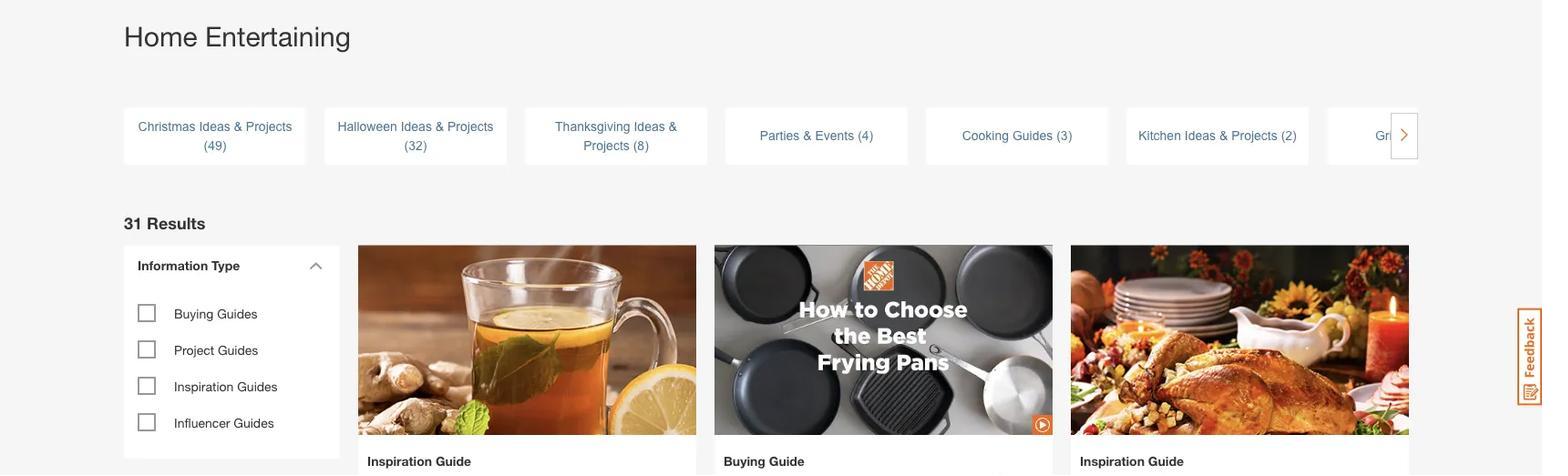 Task type: vqa. For each thing, say whether or not it's contained in the screenshot.
Roman
no



Task type: describe. For each thing, give the bounding box(es) containing it.
events
[[816, 129, 855, 143]]

ideas for halloween
[[401, 119, 432, 134]]

ideas for thanksgiving
[[634, 119, 665, 134]]

8
[[638, 139, 645, 153]]

buying guide link
[[724, 454, 1044, 476]]

information type button
[[129, 246, 329, 286]]

influencer
[[174, 416, 230, 431]]

influencer guides
[[174, 416, 274, 431]]

the best frying pans for the home cook image
[[715, 214, 1053, 468]]

entertaining
[[205, 20, 351, 52]]

guides for inspiration
[[237, 379, 278, 394]]

cooking
[[963, 129, 1009, 143]]

& left events
[[803, 129, 812, 143]]

inspiration guide link for best herbs for tea image on the left
[[367, 454, 687, 476]]

type
[[212, 258, 240, 274]]

caret icon image
[[309, 262, 323, 270]]

inspiration guide for best herbs for tea image on the left
[[367, 454, 471, 469]]

31
[[124, 213, 142, 233]]

guides for cooking
[[1013, 129, 1053, 143]]

& for kitchen
[[1220, 129, 1228, 143]]

christmas ideas & projects ( 49 )
[[138, 119, 292, 153]]

) inside halloween ideas & projects ( 32 )
[[423, 139, 427, 153]]

& for thanksgiving
[[669, 119, 677, 134]]

inspiration guides
[[174, 379, 278, 394]]

& for halloween
[[436, 119, 444, 134]]

parties
[[760, 129, 800, 143]]

grill guides link
[[1328, 127, 1510, 146]]

4
[[862, 129, 869, 143]]

guide for "3 ways to cook a turkey" image's inspiration guide link
[[1149, 454, 1184, 469]]

projects inside thanksgiving ideas & projects
[[584, 139, 630, 153]]

buying guide
[[724, 454, 805, 469]]

thanksgiving ideas & projects
[[555, 119, 677, 153]]

inspiration for "3 ways to cook a turkey" image
[[1080, 454, 1145, 469]]

home entertaining
[[124, 20, 351, 52]]

) inside the christmas ideas & projects ( 49 )
[[222, 139, 227, 153]]

halloween ideas & projects ( 32 )
[[338, 119, 494, 153]]

projects for christmas ideas & projects
[[246, 119, 292, 134]]

project guides
[[174, 343, 258, 358]]

3
[[1061, 129, 1068, 143]]

s
[[197, 213, 205, 233]]

thanksgiving
[[555, 119, 631, 134]]



Task type: locate. For each thing, give the bounding box(es) containing it.
& for christmas
[[234, 119, 242, 134]]

2 inspiration guide link from the left
[[1080, 454, 1400, 476]]

3 ways to cook a turkey image
[[1071, 214, 1410, 476]]

1 guide from the left
[[436, 454, 471, 469]]

guides up influencer guides
[[237, 379, 278, 394]]

& right kitchen
[[1220, 129, 1228, 143]]

parties & events ( 4 )
[[760, 129, 874, 143]]

projects for kitchen ideas & projects
[[1232, 129, 1278, 143]]

ideas right kitchen
[[1185, 129, 1216, 143]]

information type
[[138, 258, 240, 274]]

1 horizontal spatial buying
[[724, 454, 766, 469]]

ideas inside thanksgiving ideas & projects
[[634, 119, 665, 134]]

1 horizontal spatial inspiration guide
[[1080, 454, 1184, 469]]

guides left the '3'
[[1013, 129, 1053, 143]]

buying guides
[[174, 306, 258, 321]]

kitchen ideas & projects ( 2 )
[[1139, 129, 1297, 143]]

christmas
[[138, 119, 196, 134]]

ideas inside the christmas ideas & projects ( 49 )
[[199, 119, 230, 134]]

0 horizontal spatial inspiration
[[174, 379, 234, 394]]

& right halloween
[[436, 119, 444, 134]]

ideas for christmas
[[199, 119, 230, 134]]

1 horizontal spatial inspiration guide link
[[1080, 454, 1400, 476]]

buying for buying guides
[[174, 306, 214, 321]]

( 8 )
[[630, 139, 649, 153]]

guides inside grill guides link
[[1402, 129, 1442, 143]]

ideas up 8 at the top left
[[634, 119, 665, 134]]

( inside the christmas ideas & projects ( 49 )
[[204, 139, 208, 153]]

0 vertical spatial buying
[[174, 306, 214, 321]]

2 horizontal spatial inspiration
[[1080, 454, 1145, 469]]

ideas up 49
[[199, 119, 230, 134]]

best herbs for tea image
[[358, 214, 697, 476]]

projects for halloween ideas & projects
[[448, 119, 494, 134]]

guides down 'inspiration guides'
[[234, 416, 274, 431]]

guide
[[436, 454, 471, 469], [769, 454, 805, 469], [1149, 454, 1184, 469]]

projects inside halloween ideas & projects ( 32 )
[[448, 119, 494, 134]]

halloween
[[338, 119, 397, 134]]

guides up project guides
[[217, 306, 258, 321]]

guides for buying
[[217, 306, 258, 321]]

1 horizontal spatial inspiration
[[367, 454, 432, 469]]

3 guide from the left
[[1149, 454, 1184, 469]]

& right thanksgiving
[[669, 119, 677, 134]]

guide for inspiration guide link related to best herbs for tea image on the left
[[436, 454, 471, 469]]

buying
[[174, 306, 214, 321], [724, 454, 766, 469]]

buying for buying guide
[[724, 454, 766, 469]]

1 inspiration guide from the left
[[367, 454, 471, 469]]

kitchen
[[1139, 129, 1182, 143]]

0 horizontal spatial inspiration guide
[[367, 454, 471, 469]]

guides for grill
[[1402, 129, 1442, 143]]

&
[[234, 119, 242, 134], [436, 119, 444, 134], [669, 119, 677, 134], [803, 129, 812, 143], [1220, 129, 1228, 143]]

guide for buying guide link
[[769, 454, 805, 469]]

49
[[208, 139, 222, 153]]

guides right grill
[[1402, 129, 1442, 143]]

guides for influencer
[[234, 416, 274, 431]]

1 vertical spatial buying
[[724, 454, 766, 469]]

31 result s
[[124, 213, 205, 233]]

information
[[138, 258, 208, 274]]

0 horizontal spatial guide
[[436, 454, 471, 469]]

guides for project
[[218, 343, 258, 358]]

cooking guides ( 3 )
[[963, 129, 1073, 143]]

ideas for kitchen
[[1185, 129, 1216, 143]]

& inside the christmas ideas & projects ( 49 )
[[234, 119, 242, 134]]

inspiration guide for "3 ways to cook a turkey" image
[[1080, 454, 1184, 469]]

home
[[124, 20, 197, 52]]

ideas up the 32
[[401, 119, 432, 134]]

)
[[869, 129, 874, 143], [1068, 129, 1073, 143], [1293, 129, 1297, 143], [222, 139, 227, 153], [423, 139, 427, 153], [645, 139, 649, 153]]

( inside halloween ideas & projects ( 32 )
[[404, 139, 409, 153]]

inspiration guide
[[367, 454, 471, 469], [1080, 454, 1184, 469]]

guides up 'inspiration guides'
[[218, 343, 258, 358]]

2 horizontal spatial guide
[[1149, 454, 1184, 469]]

& right christmas
[[234, 119, 242, 134]]

inspiration guide link for "3 ways to cook a turkey" image
[[1080, 454, 1400, 476]]

1 horizontal spatial guide
[[769, 454, 805, 469]]

1 inspiration guide link from the left
[[367, 454, 687, 476]]

32
[[409, 139, 423, 153]]

grill guides
[[1376, 129, 1442, 143]]

2 guide from the left
[[769, 454, 805, 469]]

0 horizontal spatial inspiration guide link
[[367, 454, 687, 476]]

2 inspiration guide from the left
[[1080, 454, 1184, 469]]

2
[[1286, 129, 1293, 143]]

& inside thanksgiving ideas & projects
[[669, 119, 677, 134]]

0 horizontal spatial buying
[[174, 306, 214, 321]]

projects inside the christmas ideas & projects ( 49 )
[[246, 119, 292, 134]]

& inside halloween ideas & projects ( 32 )
[[436, 119, 444, 134]]

feedback link image
[[1518, 308, 1543, 407]]

ideas
[[199, 119, 230, 134], [401, 119, 432, 134], [634, 119, 665, 134], [1185, 129, 1216, 143]]

projects
[[246, 119, 292, 134], [448, 119, 494, 134], [1232, 129, 1278, 143], [584, 139, 630, 153]]

inspiration for best herbs for tea image on the left
[[367, 454, 432, 469]]

guides
[[1013, 129, 1053, 143], [1402, 129, 1442, 143], [217, 306, 258, 321], [218, 343, 258, 358], [237, 379, 278, 394], [234, 416, 274, 431]]

ideas inside halloween ideas & projects ( 32 )
[[401, 119, 432, 134]]

inspiration
[[174, 379, 234, 394], [367, 454, 432, 469], [1080, 454, 1145, 469]]

(
[[858, 129, 862, 143], [1057, 129, 1061, 143], [1282, 129, 1286, 143], [204, 139, 208, 153], [404, 139, 409, 153], [633, 139, 638, 153]]

project
[[174, 343, 214, 358]]

result
[[147, 213, 197, 233]]

inspiration guide link
[[367, 454, 687, 476], [1080, 454, 1400, 476]]

grill
[[1376, 129, 1399, 143]]



